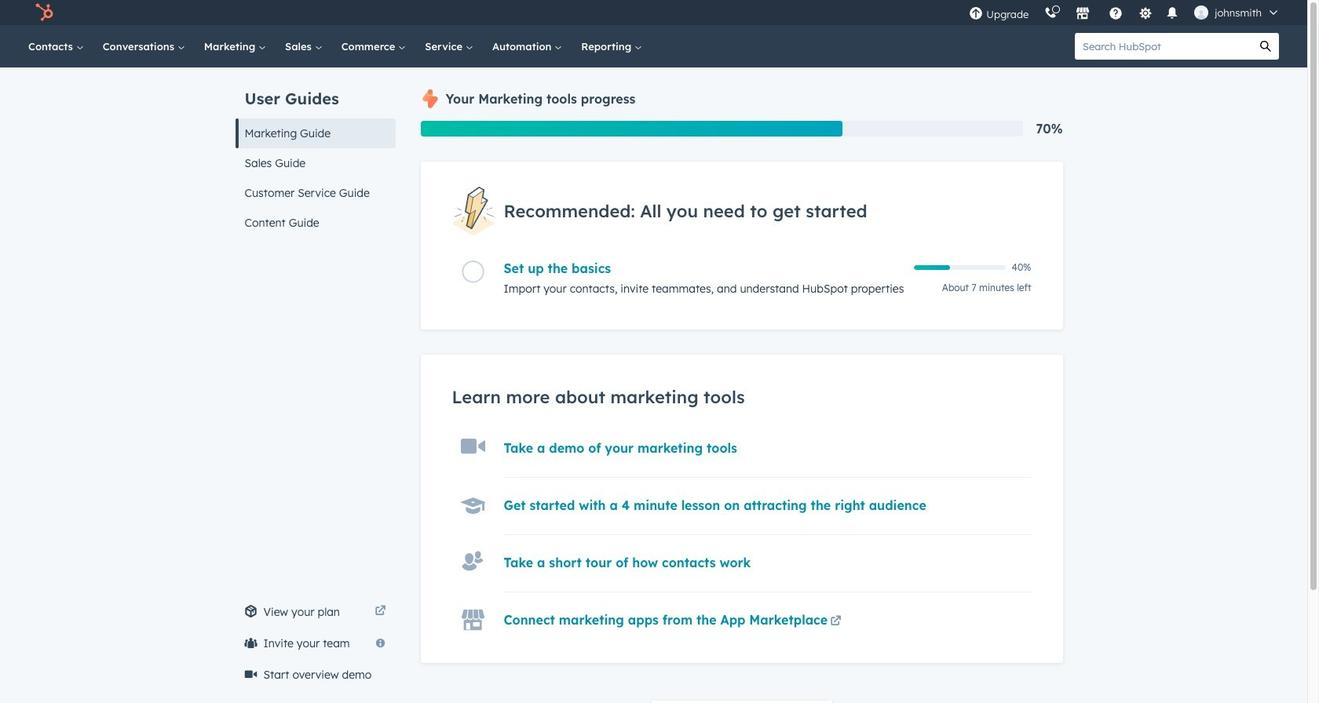 Task type: locate. For each thing, give the bounding box(es) containing it.
john smith image
[[1195, 5, 1209, 20]]

progress bar
[[421, 121, 843, 137]]

marketplaces image
[[1077, 7, 1091, 21]]

menu
[[962, 0, 1289, 25]]

0 horizontal spatial link opens in a new window image
[[375, 603, 386, 622]]

link opens in a new window image
[[375, 606, 386, 618], [831, 614, 842, 633]]

link opens in a new window image
[[375, 603, 386, 622], [831, 617, 842, 629]]



Task type: vqa. For each thing, say whether or not it's contained in the screenshot.
marketplaces image
yes



Task type: describe. For each thing, give the bounding box(es) containing it.
user guides element
[[235, 68, 396, 238]]

[object object] complete progress bar
[[914, 266, 951, 270]]

Search HubSpot search field
[[1075, 33, 1253, 60]]

0 horizontal spatial link opens in a new window image
[[375, 606, 386, 618]]

1 horizontal spatial link opens in a new window image
[[831, 617, 842, 629]]

1 horizontal spatial link opens in a new window image
[[831, 614, 842, 633]]



